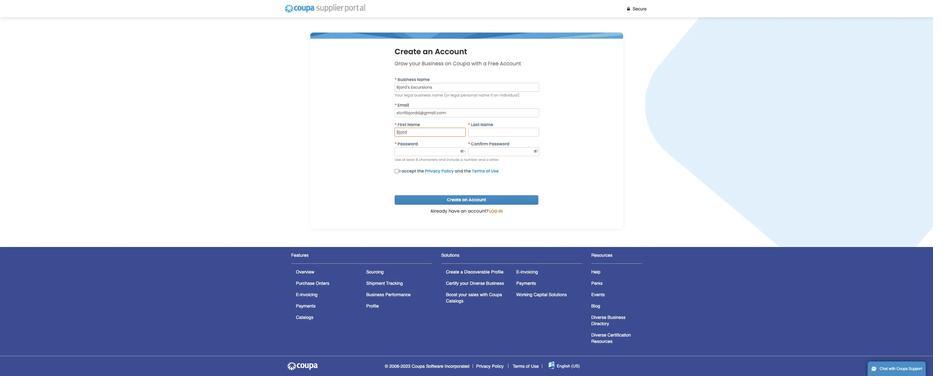 Task type: describe. For each thing, give the bounding box(es) containing it.
business inside create an account grow your business on coupa with a free account
[[422, 60, 444, 67]]

log
[[490, 209, 498, 215]]

* confirm password
[[468, 141, 510, 147]]

already
[[431, 209, 448, 215]]

use at least 8 characters and include a number and a letter.
[[395, 157, 500, 163]]

certification
[[608, 333, 631, 338]]

a right include
[[461, 157, 463, 163]]

business performance
[[366, 293, 411, 298]]

2 password from the left
[[489, 141, 510, 147]]

features
[[291, 253, 309, 258]]

1 vertical spatial terms of use link
[[513, 364, 539, 369]]

events
[[592, 293, 605, 298]]

coupa inside create an account grow your business on coupa with a free account
[[453, 60, 470, 67]]

your
[[395, 93, 403, 98]]

account?
[[468, 209, 489, 215]]

2023
[[401, 364, 411, 369]]

(or
[[444, 93, 450, 98]]

grow
[[395, 60, 408, 67]]

(us)
[[572, 365, 580, 369]]

boost your sales with coupa catalogs link
[[446, 293, 502, 304]]

©
[[385, 364, 388, 369]]

e-invoicing for bottom e-invoicing link
[[296, 293, 318, 298]]

* for * business name
[[395, 77, 397, 83]]

privacy policy
[[476, 364, 504, 369]]

2006-
[[390, 364, 401, 369]]

personal
[[461, 93, 478, 98]]

in
[[499, 209, 503, 215]]

0 horizontal spatial privacy
[[425, 169, 441, 175]]

perks link
[[592, 281, 603, 286]]

orders
[[316, 281, 330, 286]]

shipment tracking
[[366, 281, 403, 286]]

chat with coupa support button
[[868, 362, 926, 377]]

software
[[426, 364, 444, 369]]

0 vertical spatial solutions
[[442, 253, 460, 258]]

diverse certification resources
[[592, 333, 631, 345]]

* last name
[[468, 122, 493, 128]]

0 horizontal spatial privacy policy link
[[425, 169, 454, 175]]

email
[[398, 103, 409, 109]]

purchase orders
[[296, 281, 330, 286]]

support
[[909, 367, 923, 372]]

working capital solutions link
[[517, 293, 567, 298]]

chat
[[880, 367, 888, 372]]

2 name from the left
[[479, 93, 490, 98]]

help link
[[592, 270, 601, 275]]

characters
[[419, 157, 438, 163]]

an inside create an account grow your business on coupa with a free account
[[423, 46, 433, 57]]

english (us)
[[557, 365, 580, 369]]

* for * email
[[395, 103, 397, 109]]

catalogs link
[[296, 316, 314, 321]]

2 vertical spatial use
[[531, 364, 539, 369]]

chat with coupa support
[[880, 367, 923, 372]]

1 horizontal spatial privacy policy link
[[476, 364, 504, 369]]

0 vertical spatial payments
[[517, 281, 536, 286]]

diverse for diverse business directory
[[592, 316, 607, 321]]

1 vertical spatial solutions
[[549, 293, 567, 298]]

discoverable
[[464, 270, 490, 275]]

number
[[464, 157, 478, 163]]

1 horizontal spatial invoicing
[[521, 270, 538, 275]]

boost
[[446, 293, 458, 298]]

account for create an account
[[469, 197, 486, 203]]

and for include
[[439, 157, 446, 163]]

already have an account? log in
[[431, 209, 503, 215]]

working capital solutions
[[517, 293, 567, 298]]

certify
[[446, 281, 459, 286]]

0 horizontal spatial catalogs
[[296, 316, 314, 321]]

* for * password
[[395, 141, 397, 147]]

create for create an account grow your business on coupa with a free account
[[395, 46, 421, 57]]

individual)
[[500, 93, 520, 98]]

purchase
[[296, 281, 315, 286]]

diverse for diverse certification resources
[[592, 333, 607, 338]]

name for * last name
[[481, 122, 493, 128]]

on
[[445, 60, 452, 67]]

1 password from the left
[[398, 141, 418, 147]]

© 2006-2023 coupa software incorporated
[[385, 364, 470, 369]]

1 vertical spatial account
[[500, 60, 521, 67]]

blog
[[592, 304, 601, 309]]

1 vertical spatial privacy
[[476, 364, 491, 369]]

1 resources from the top
[[592, 253, 613, 258]]

sourcing link
[[366, 270, 384, 275]]

first
[[398, 122, 407, 128]]

least
[[407, 157, 415, 163]]

purchase orders link
[[296, 281, 330, 286]]

an inside button
[[462, 197, 468, 203]]

8
[[416, 157, 418, 163]]

business inside 'diverse business directory'
[[608, 316, 626, 321]]

incorporated
[[445, 364, 470, 369]]

0 vertical spatial coupa supplier portal image
[[282, 2, 368, 16]]

1 vertical spatial terms
[[513, 364, 525, 369]]

and for the
[[455, 169, 463, 175]]

include
[[447, 157, 460, 163]]

coupa inside button
[[897, 367, 908, 372]]

resources link
[[592, 253, 613, 258]]

free
[[488, 60, 499, 67]]

working
[[517, 293, 533, 298]]

sales
[[469, 293, 479, 298]]

your inside create an account grow your business on coupa with a free account
[[409, 60, 421, 67]]

english
[[557, 365, 571, 369]]

blog link
[[592, 304, 601, 309]]

profile link
[[366, 304, 379, 309]]

create a discoverable profile
[[446, 270, 504, 275]]

fw image for password
[[460, 149, 465, 154]]

2 horizontal spatial and
[[479, 157, 486, 163]]

1 name from the left
[[432, 93, 443, 98]]

overview link
[[296, 270, 315, 275]]

a inside create an account grow your business on coupa with a free account
[[483, 60, 487, 67]]

accept
[[402, 169, 416, 175]]

diverse business directory link
[[592, 316, 626, 327]]



Task type: vqa. For each thing, say whether or not it's contained in the screenshot.
middle your
yes



Task type: locate. For each thing, give the bounding box(es) containing it.
name right last
[[481, 122, 493, 128]]

0 vertical spatial catalogs
[[446, 299, 464, 304]]

coupa right on
[[453, 60, 470, 67]]

* left email
[[395, 103, 397, 109]]

catalogs inside boost your sales with coupa catalogs
[[446, 299, 464, 304]]

1 vertical spatial e-
[[296, 293, 301, 298]]

1 horizontal spatial terms
[[513, 364, 525, 369]]

diverse certification resources link
[[592, 333, 631, 345]]

* left 'confirm'
[[468, 141, 470, 147]]

0 vertical spatial privacy
[[425, 169, 441, 175]]

use left at
[[395, 157, 401, 163]]

coupa left support
[[897, 367, 908, 372]]

policy left terms of use
[[492, 364, 504, 369]]

payments link
[[517, 281, 536, 286], [296, 304, 316, 309]]

your for certify
[[460, 281, 469, 286]]

create an account grow your business on coupa with a free account
[[395, 46, 521, 67]]

0 vertical spatial e-invoicing link
[[517, 270, 538, 275]]

* left first on the left
[[395, 122, 397, 128]]

account up on
[[435, 46, 467, 57]]

coupa supplier portal image
[[282, 2, 368, 16], [287, 362, 318, 372]]

None text field
[[395, 83, 539, 92]]

1 horizontal spatial e-invoicing
[[517, 270, 538, 275]]

diverse inside 'diverse business directory'
[[592, 316, 607, 321]]

business left on
[[422, 60, 444, 67]]

an
[[423, 46, 433, 57], [494, 93, 499, 98], [462, 197, 468, 203], [461, 209, 467, 215]]

and left include
[[439, 157, 446, 163]]

None checkbox
[[395, 170, 399, 174]]

have
[[449, 209, 460, 215]]

help
[[592, 270, 601, 275]]

with
[[472, 60, 482, 67], [480, 293, 488, 298], [889, 367, 896, 372]]

create for create an account
[[447, 197, 461, 203]]

0 vertical spatial resources
[[592, 253, 613, 258]]

profile right discoverable
[[491, 270, 504, 275]]

performance
[[386, 293, 411, 298]]

0 horizontal spatial use
[[395, 157, 401, 163]]

1 horizontal spatial profile
[[491, 270, 504, 275]]

0 horizontal spatial e-invoicing link
[[296, 293, 318, 298]]

account right free
[[500, 60, 521, 67]]

* password
[[395, 141, 418, 147]]

* business name
[[395, 77, 430, 83]]

a left free
[[483, 60, 487, 67]]

create up certify
[[446, 270, 460, 275]]

* first name
[[395, 122, 420, 128]]

0 horizontal spatial account
[[435, 46, 467, 57]]

1 the from the left
[[417, 169, 424, 175]]

e-invoicing link up working
[[517, 270, 538, 275]]

1 horizontal spatial payments
[[517, 281, 536, 286]]

your right grow
[[409, 60, 421, 67]]

create inside button
[[447, 197, 461, 203]]

the right "accept"
[[417, 169, 424, 175]]

0 vertical spatial diverse
[[470, 281, 485, 286]]

1 horizontal spatial the
[[464, 169, 471, 175]]

i
[[400, 169, 401, 175]]

1 vertical spatial payments link
[[296, 304, 316, 309]]

create for create a discoverable profile
[[446, 270, 460, 275]]

business
[[415, 93, 431, 98]]

2 horizontal spatial use
[[531, 364, 539, 369]]

account inside button
[[469, 197, 486, 203]]

1 vertical spatial create
[[447, 197, 461, 203]]

shipment
[[366, 281, 385, 286]]

terms right privacy policy
[[513, 364, 525, 369]]

1 vertical spatial e-invoicing link
[[296, 293, 318, 298]]

your legal business name (or legal personal name if an individual)
[[395, 93, 520, 98]]

1 horizontal spatial account
[[469, 197, 486, 203]]

account for create an account grow your business on coupa with a free account
[[435, 46, 467, 57]]

your for boost
[[459, 293, 467, 298]]

e-invoicing
[[517, 270, 538, 275], [296, 293, 318, 298]]

1 horizontal spatial and
[[455, 169, 463, 175]]

0 vertical spatial e-invoicing
[[517, 270, 538, 275]]

e- down purchase
[[296, 293, 301, 298]]

0 vertical spatial e-
[[517, 270, 521, 275]]

use down letter.
[[491, 169, 499, 175]]

1 legal from the left
[[404, 93, 414, 98]]

diverse down directory
[[592, 333, 607, 338]]

e-invoicing for the top e-invoicing link
[[517, 270, 538, 275]]

1 horizontal spatial legal
[[451, 93, 460, 98]]

business up directory
[[608, 316, 626, 321]]

e- for the top e-invoicing link
[[517, 270, 521, 275]]

name
[[432, 93, 443, 98], [479, 93, 490, 98]]

directory
[[592, 322, 609, 327]]

0 horizontal spatial solutions
[[442, 253, 460, 258]]

business performance link
[[366, 293, 411, 298]]

0 horizontal spatial name
[[432, 93, 443, 98]]

a left letter.
[[487, 157, 489, 163]]

certify your diverse business link
[[446, 281, 504, 286]]

payments link up working
[[517, 281, 536, 286]]

use
[[395, 157, 401, 163], [491, 169, 499, 175], [531, 364, 539, 369]]

legal right your
[[404, 93, 414, 98]]

with inside button
[[889, 367, 896, 372]]

password up letter.
[[489, 141, 510, 147]]

coupa
[[453, 60, 470, 67], [489, 293, 502, 298], [412, 364, 425, 369], [897, 367, 908, 372]]

terms of use link
[[472, 169, 499, 175], [513, 364, 539, 369]]

0 vertical spatial invoicing
[[521, 270, 538, 275]]

catalogs
[[446, 299, 464, 304], [296, 316, 314, 321]]

payments
[[517, 281, 536, 286], [296, 304, 316, 309]]

1 horizontal spatial fw image
[[533, 149, 539, 154]]

coupa inside boost your sales with coupa catalogs
[[489, 293, 502, 298]]

name for * first name
[[408, 122, 420, 128]]

payments up the catalogs link
[[296, 304, 316, 309]]

the down number
[[464, 169, 471, 175]]

resources down directory
[[592, 340, 613, 345]]

0 horizontal spatial profile
[[366, 304, 379, 309]]

solutions
[[442, 253, 460, 258], [549, 293, 567, 298]]

your
[[409, 60, 421, 67], [460, 281, 469, 286], [459, 293, 467, 298]]

1 vertical spatial with
[[480, 293, 488, 298]]

name up 'business'
[[417, 77, 430, 83]]

and right number
[[479, 157, 486, 163]]

0 vertical spatial payments link
[[517, 281, 536, 286]]

boost your sales with coupa catalogs
[[446, 293, 502, 304]]

e- up working
[[517, 270, 521, 275]]

your left sales
[[459, 293, 467, 298]]

1 horizontal spatial solutions
[[549, 293, 567, 298]]

with inside create an account grow your business on coupa with a free account
[[472, 60, 482, 67]]

1 vertical spatial invoicing
[[301, 293, 318, 298]]

legal right (or
[[451, 93, 460, 98]]

shipment tracking link
[[366, 281, 403, 286]]

0 vertical spatial with
[[472, 60, 482, 67]]

perks
[[592, 281, 603, 286]]

0 horizontal spatial e-
[[296, 293, 301, 298]]

if
[[491, 93, 493, 98]]

0 horizontal spatial password
[[398, 141, 418, 147]]

password up least on the top left of the page
[[398, 141, 418, 147]]

0 vertical spatial account
[[435, 46, 467, 57]]

name left (or
[[432, 93, 443, 98]]

create inside create an account grow your business on coupa with a free account
[[395, 46, 421, 57]]

0 vertical spatial create
[[395, 46, 421, 57]]

0 horizontal spatial and
[[439, 157, 446, 163]]

0 vertical spatial policy
[[442, 169, 454, 175]]

* up your
[[395, 77, 397, 83]]

invoicing up working
[[521, 270, 538, 275]]

1 vertical spatial e-invoicing
[[296, 293, 318, 298]]

0 horizontal spatial of
[[486, 169, 490, 175]]

profile
[[491, 270, 504, 275], [366, 304, 379, 309]]

diverse business directory
[[592, 316, 626, 327]]

business down discoverable
[[486, 281, 504, 286]]

and down include
[[455, 169, 463, 175]]

1 horizontal spatial catalogs
[[446, 299, 464, 304]]

i accept the privacy policy and the terms of use
[[400, 169, 499, 175]]

1 vertical spatial catalogs
[[296, 316, 314, 321]]

policy down use at least 8 characters and include a number and a letter.
[[442, 169, 454, 175]]

e-invoicing up working
[[517, 270, 538, 275]]

2 vertical spatial create
[[446, 270, 460, 275]]

your right certify
[[460, 281, 469, 286]]

name left if
[[479, 93, 490, 98]]

coupa right sales
[[489, 293, 502, 298]]

0 vertical spatial your
[[409, 60, 421, 67]]

0 vertical spatial use
[[395, 157, 401, 163]]

2 legal from the left
[[451, 93, 460, 98]]

1 horizontal spatial use
[[491, 169, 499, 175]]

1 horizontal spatial payments link
[[517, 281, 536, 286]]

2 vertical spatial with
[[889, 367, 896, 372]]

0 horizontal spatial fw image
[[460, 149, 465, 154]]

name
[[417, 77, 430, 83], [408, 122, 420, 128], [481, 122, 493, 128]]

1 horizontal spatial password
[[489, 141, 510, 147]]

0 horizontal spatial policy
[[442, 169, 454, 175]]

1 horizontal spatial e-
[[517, 270, 521, 275]]

overview
[[296, 270, 315, 275]]

create a discoverable profile link
[[446, 270, 504, 275]]

fw image
[[460, 149, 465, 154], [533, 149, 539, 154]]

policy
[[442, 169, 454, 175], [492, 364, 504, 369]]

0 horizontal spatial legal
[[404, 93, 414, 98]]

privacy down characters
[[425, 169, 441, 175]]

0 vertical spatial privacy policy link
[[425, 169, 454, 175]]

with left free
[[472, 60, 482, 67]]

1 vertical spatial payments
[[296, 304, 316, 309]]

terms
[[472, 169, 485, 175], [513, 364, 525, 369]]

invoicing down purchase
[[301, 293, 318, 298]]

* email
[[395, 103, 409, 109]]

coupa right 2023
[[412, 364, 425, 369]]

log in button
[[490, 209, 503, 215]]

1 vertical spatial of
[[526, 364, 530, 369]]

None password field
[[395, 148, 466, 156], [468, 148, 540, 156], [395, 148, 466, 156], [468, 148, 540, 156]]

name for * business name
[[417, 77, 430, 83]]

1 vertical spatial profile
[[366, 304, 379, 309]]

2 the from the left
[[464, 169, 471, 175]]

sourcing
[[366, 270, 384, 275]]

2 fw image from the left
[[533, 149, 539, 154]]

create an account button
[[395, 196, 539, 205]]

resources
[[592, 253, 613, 258], [592, 340, 613, 345]]

create an account
[[447, 197, 486, 203]]

solutions up certify
[[442, 253, 460, 258]]

1 vertical spatial resources
[[592, 340, 613, 345]]

your inside boost your sales with coupa catalogs
[[459, 293, 467, 298]]

diverse down discoverable
[[470, 281, 485, 286]]

1 vertical spatial policy
[[492, 364, 504, 369]]

1 vertical spatial your
[[460, 281, 469, 286]]

e-invoicing link
[[517, 270, 538, 275], [296, 293, 318, 298]]

account
[[435, 46, 467, 57], [500, 60, 521, 67], [469, 197, 486, 203]]

with right sales
[[480, 293, 488, 298]]

1 horizontal spatial of
[[526, 364, 530, 369]]

certify your diverse business
[[446, 281, 504, 286]]

profile down the business performance link
[[366, 304, 379, 309]]

a left discoverable
[[461, 270, 463, 275]]

secure
[[633, 6, 647, 11]]

2 vertical spatial account
[[469, 197, 486, 203]]

0 horizontal spatial the
[[417, 169, 424, 175]]

* left last
[[468, 122, 470, 128]]

1 vertical spatial diverse
[[592, 316, 607, 321]]

account up account?
[[469, 197, 486, 203]]

1 horizontal spatial name
[[479, 93, 490, 98]]

* for * confirm password
[[468, 141, 470, 147]]

fw image
[[626, 6, 632, 11]]

0 horizontal spatial invoicing
[[301, 293, 318, 298]]

payments link up the catalogs link
[[296, 304, 316, 309]]

privacy right incorporated
[[476, 364, 491, 369]]

business down grow
[[398, 77, 416, 83]]

1 horizontal spatial privacy
[[476, 364, 491, 369]]

tracking
[[386, 281, 403, 286]]

privacy policy link
[[425, 169, 454, 175], [476, 364, 504, 369]]

use left english
[[531, 364, 539, 369]]

0 vertical spatial profile
[[491, 270, 504, 275]]

with inside boost your sales with coupa catalogs
[[480, 293, 488, 298]]

a
[[483, 60, 487, 67], [461, 157, 463, 163], [487, 157, 489, 163], [461, 270, 463, 275]]

terms down number
[[472, 169, 485, 175]]

resources inside diverse certification resources
[[592, 340, 613, 345]]

resources up help link
[[592, 253, 613, 258]]

0 horizontal spatial terms of use link
[[472, 169, 499, 175]]

create up have
[[447, 197, 461, 203]]

* down '* first name'
[[395, 141, 397, 147]]

1 vertical spatial privacy policy link
[[476, 364, 504, 369]]

1 horizontal spatial e-invoicing link
[[517, 270, 538, 275]]

diverse inside diverse certification resources
[[592, 333, 607, 338]]

0 horizontal spatial terms
[[472, 169, 485, 175]]

2 horizontal spatial account
[[500, 60, 521, 67]]

payments up working
[[517, 281, 536, 286]]

0 horizontal spatial e-invoicing
[[296, 293, 318, 298]]

diverse up directory
[[592, 316, 607, 321]]

name right first on the left
[[408, 122, 420, 128]]

log in link
[[489, 209, 503, 217]]

2 resources from the top
[[592, 340, 613, 345]]

2 vertical spatial your
[[459, 293, 467, 298]]

0 vertical spatial of
[[486, 169, 490, 175]]

fw image for confirm password
[[533, 149, 539, 154]]

1 horizontal spatial policy
[[492, 364, 504, 369]]

business down shipment
[[366, 293, 384, 298]]

events link
[[592, 293, 605, 298]]

1 horizontal spatial terms of use link
[[513, 364, 539, 369]]

e- for bottom e-invoicing link
[[296, 293, 301, 298]]

* for * first name
[[395, 122, 397, 128]]

0 horizontal spatial payments link
[[296, 304, 316, 309]]

e-invoicing link down purchase
[[296, 293, 318, 298]]

0 vertical spatial terms of use link
[[472, 169, 499, 175]]

last
[[471, 122, 480, 128]]

1 vertical spatial coupa supplier portal image
[[287, 362, 318, 372]]

solutions right capital
[[549, 293, 567, 298]]

* for * last name
[[468, 122, 470, 128]]

confirm
[[471, 141, 488, 147]]

None text field
[[395, 109, 539, 118], [395, 128, 466, 137], [468, 128, 539, 137], [395, 109, 539, 118], [395, 128, 466, 137], [468, 128, 539, 137]]

1 fw image from the left
[[460, 149, 465, 154]]

0 vertical spatial terms
[[472, 169, 485, 175]]

create up grow
[[395, 46, 421, 57]]

the
[[417, 169, 424, 175], [464, 169, 471, 175]]

password
[[398, 141, 418, 147], [489, 141, 510, 147]]

letter.
[[490, 157, 500, 163]]

2 vertical spatial diverse
[[592, 333, 607, 338]]

legal
[[404, 93, 414, 98], [451, 93, 460, 98]]

e-
[[517, 270, 521, 275], [296, 293, 301, 298]]

0 horizontal spatial payments
[[296, 304, 316, 309]]

e-invoicing down purchase
[[296, 293, 318, 298]]

capital
[[534, 293, 548, 298]]

at
[[402, 157, 406, 163]]

business
[[422, 60, 444, 67], [398, 77, 416, 83], [486, 281, 504, 286], [366, 293, 384, 298], [608, 316, 626, 321]]

with right chat
[[889, 367, 896, 372]]



